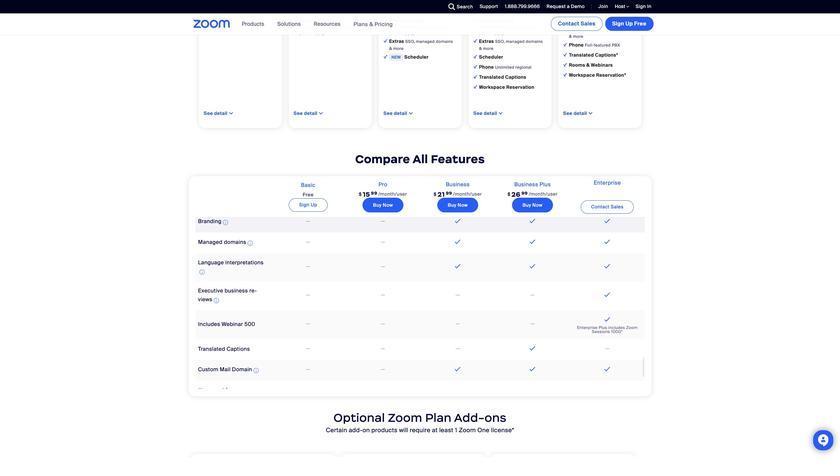 Task type: vqa. For each thing, say whether or not it's contained in the screenshot.
edit project icon
no



Task type: describe. For each thing, give the bounding box(es) containing it.
/month/user for 26
[[529, 191, 558, 197]]

managed domains
[[198, 239, 246, 246]]

1 year from the left
[[349, 24, 357, 30]]

domain
[[232, 366, 252, 373]]

domains for cloud storage 5gb see detail button
[[436, 39, 453, 44]]

1 essential from the left
[[300, 17, 321, 23]]

resources
[[314, 20, 341, 28]]

join
[[599, 3, 609, 9]]

one
[[478, 427, 490, 435]]

& for cloud storage 5gb see detail button
[[389, 46, 392, 51]]

sales inside team chat application
[[611, 204, 624, 210]]

& inside product information navigation
[[370, 21, 373, 28]]

products
[[372, 427, 398, 435]]

basic free
[[301, 182, 316, 198]]

custom mail domain image
[[254, 367, 259, 375]]

license*
[[491, 427, 515, 435]]

& for fifth see detail button from left
[[569, 34, 572, 39]]

zoom inside enterprise plus includes zoom sessions 1000*
[[627, 325, 638, 331]]

includes
[[198, 321, 220, 328]]

1 5gb from the left
[[334, 8, 343, 13]]

captions inside team chat application
[[227, 346, 250, 353]]

workspace for rooms
[[569, 72, 595, 78]]

add-
[[454, 411, 485, 426]]

search
[[457, 4, 473, 10]]

2 cloud storage 5gb from the left
[[389, 7, 433, 13]]

1.888.799.9666
[[505, 3, 540, 9]]

sign for sign up
[[299, 202, 310, 208]]

branding
[[198, 218, 222, 225]]

see for cloud storage 5gb
[[384, 110, 393, 116]]

contact inside the meetings navigation
[[558, 20, 580, 27]]

executive
[[198, 288, 223, 295]]

workspace reservation*
[[569, 72, 627, 78]]

views
[[198, 288, 257, 303]]

premium for cloud storage 10gb
[[489, 24, 507, 30]]

cloud up product information navigation
[[300, 7, 313, 13]]

managed for scheduler
[[416, 39, 435, 44]]

1 see detail button from the left
[[204, 110, 228, 116]]

host button
[[615, 3, 629, 10]]

full-
[[585, 43, 594, 48]]

plus for business
[[540, 181, 551, 188]]

solutions
[[278, 20, 301, 28]]

see detail button for cloud storage 10gb
[[474, 110, 498, 116]]

plus for enterprise
[[599, 325, 608, 331]]

$ 26 99 /month/user
[[508, 191, 558, 199]]

chat
[[220, 387, 239, 396]]

free for include icon associated with cloud storage 10gb
[[479, 24, 488, 30]]

sso, managed domains & more for full-
[[569, 27, 633, 39]]

1000*
[[612, 329, 623, 335]]

sign for sign in
[[636, 3, 646, 9]]

1 horizontal spatial sso,
[[496, 39, 505, 44]]

domains for fifth see detail button from left
[[616, 27, 633, 32]]

custom mail domain
[[198, 366, 252, 373]]

buy now for 26
[[523, 202, 543, 208]]

sign up link
[[289, 199, 328, 212]]

1 for include image at the top left of the page
[[346, 24, 348, 30]]

buy for 21
[[448, 202, 457, 208]]

1 for from the left
[[339, 24, 345, 30]]

free inside button
[[635, 20, 647, 27]]

detail for cloud storage 5gb
[[394, 110, 408, 116]]

15
[[363, 191, 370, 199]]

sign up
[[299, 202, 317, 208]]

re
[[250, 288, 257, 295]]

interpretations
[[225, 259, 264, 266]]

zoom logo image
[[193, 20, 230, 28]]

0 vertical spatial translated
[[569, 52, 594, 58]]

solutions button
[[278, 13, 304, 35]]

captions*
[[596, 52, 619, 58]]

extras for phone
[[569, 26, 585, 32]]

5 see from the left
[[564, 110, 573, 116]]

in
[[648, 3, 652, 9]]

1 cloud storage 5gb from the left
[[300, 7, 343, 13]]

webinar
[[222, 321, 243, 328]]

at
[[432, 427, 438, 435]]

support
[[480, 3, 498, 9]]

see for essential apps free premium apps for 1 year (terms apply)
[[294, 110, 303, 116]]

$ for 21
[[434, 192, 437, 197]]

enterprise for enterprise plus includes zoom sessions 1000*
[[578, 325, 598, 331]]

99 for 26
[[522, 191, 528, 196]]

1 horizontal spatial extras
[[479, 38, 496, 44]]

buy for 15
[[373, 202, 382, 208]]

cloud storage 10gb
[[479, 7, 525, 13]]

resources button
[[314, 13, 344, 35]]

workspace reservation
[[479, 84, 535, 90]]

apps for cloud storage 5gb
[[412, 17, 424, 23]]

plans & pricing
[[354, 21, 393, 28]]

1 horizontal spatial zoom
[[459, 427, 476, 435]]

certain
[[326, 427, 347, 435]]

managed
[[198, 239, 223, 246]]

1 horizontal spatial captions
[[506, 74, 527, 80]]

features
[[431, 152, 485, 167]]

see for cloud storage 10gb
[[474, 110, 483, 116]]

request a demo
[[547, 3, 585, 9]]

1 (terms from the left
[[300, 30, 312, 36]]

new
[[392, 55, 401, 60]]

language interpretations
[[198, 259, 264, 266]]

rooms & webinars
[[569, 62, 613, 68]]

include image
[[294, 18, 298, 22]]

for for cloud storage 10gb
[[519, 24, 525, 30]]

contact sales link inside the meetings navigation
[[551, 17, 603, 31]]

premium for cloud storage 5gb
[[400, 24, 417, 30]]

up for sign up
[[311, 202, 317, 208]]

reservation*
[[597, 72, 627, 78]]

1 horizontal spatial sso, managed domains & more
[[479, 39, 543, 51]]

pro
[[379, 181, 388, 188]]

webinars
[[591, 62, 613, 68]]

21
[[438, 191, 445, 199]]

99 for 15
[[371, 191, 378, 196]]

includes
[[609, 325, 625, 331]]

will
[[399, 427, 409, 435]]

1 for include icon associated with cloud storage 10gb
[[526, 24, 527, 30]]

(terms for cloud storage 10gb
[[479, 30, 492, 36]]

essential apps free premium apps for 1 year (terms apply) for cloud storage 10gb
[[479, 17, 537, 36]]

language interpretations image
[[200, 268, 205, 276]]

phone for phone unlimited regional
[[479, 64, 494, 70]]

see detail for cloud storage 10gb
[[474, 110, 498, 116]]

a
[[567, 3, 570, 9]]

free for include image at the top left of the page
[[300, 24, 309, 30]]

request
[[547, 3, 566, 9]]

buy now for 15
[[373, 202, 393, 208]]

custom
[[198, 366, 219, 373]]

on
[[363, 427, 370, 435]]

enterprise plus includes zoom sessions 1000*
[[578, 325, 638, 335]]

cloud storage unlimited
[[569, 16, 623, 22]]

search button
[[444, 0, 475, 13]]

compare all features
[[355, 152, 485, 167]]

demo
[[571, 3, 585, 9]]

executive business re views
[[198, 288, 257, 303]]

team chat
[[198, 387, 239, 396]]

team chat application
[[195, 177, 645, 403]]

all
[[413, 152, 428, 167]]

pbx
[[612, 43, 621, 48]]

basic
[[301, 182, 316, 189]]

featured
[[594, 43, 611, 48]]

1 see detail from the left
[[204, 110, 228, 116]]

sign up free
[[613, 20, 647, 27]]

1 horizontal spatial more
[[483, 46, 494, 51]]

sso, managed domains & more for scheduler
[[389, 39, 453, 51]]

ons
[[485, 411, 507, 426]]

1 horizontal spatial translated
[[479, 74, 504, 80]]

sso, for scheduler
[[406, 39, 415, 44]]

phone full-featured pbx
[[569, 42, 621, 48]]

ok image for cloud storage
[[384, 8, 387, 12]]

1 premium from the left
[[310, 24, 327, 30]]

unlimited inside cloud storage unlimited
[[604, 17, 623, 22]]

detail for cloud storage 10gb
[[484, 110, 498, 116]]

host
[[615, 3, 627, 9]]

99 for 21
[[446, 191, 452, 196]]

1 vertical spatial contact sales link
[[581, 201, 634, 214]]

translated inside team chat application
[[198, 346, 225, 353]]

sign in
[[636, 3, 652, 9]]

plan
[[426, 411, 452, 426]]

0 horizontal spatial zoom
[[388, 411, 423, 426]]

contact inside team chat application
[[592, 204, 610, 210]]

business
[[225, 288, 248, 295]]

essential for cloud storage 10gb
[[479, 17, 501, 23]]

1 apply) from the left
[[313, 30, 325, 36]]

buy for 26
[[523, 202, 532, 208]]

see detail for cloud storage 5gb
[[384, 110, 408, 116]]

$ for 26
[[508, 192, 511, 197]]

free for include icon related to cloud storage 5gb
[[389, 24, 398, 30]]

language
[[198, 259, 224, 266]]



Task type: locate. For each thing, give the bounding box(es) containing it.
1 horizontal spatial contact
[[592, 204, 610, 210]]

0 horizontal spatial essential apps free premium apps for 1 year (terms apply)
[[300, 17, 357, 36]]

workspace
[[569, 72, 595, 78], [479, 84, 505, 90]]

0 vertical spatial up
[[626, 20, 633, 27]]

ok image for extras
[[564, 27, 567, 31]]

1 horizontal spatial translated captions
[[479, 74, 527, 80]]

1 horizontal spatial sales
[[611, 204, 624, 210]]

year right the resources dropdown button
[[349, 24, 357, 30]]

sso, managed domains & more up "new scheduler"
[[389, 39, 453, 51]]

4 see detail from the left
[[474, 110, 498, 116]]

include image right plans
[[384, 18, 387, 22]]

sign for sign up free
[[613, 20, 625, 27]]

2 horizontal spatial translated
[[569, 52, 594, 58]]

3 premium from the left
[[489, 24, 507, 30]]

included image inside enterprise plus includes zoom sessions 1000* cell
[[603, 316, 612, 324]]

essential apps free premium apps for 1 year (terms apply) right include image at the top left of the page
[[300, 17, 357, 36]]

2 see detail button from the left
[[294, 110, 318, 116]]

1 horizontal spatial now
[[458, 202, 468, 208]]

team
[[198, 387, 219, 396]]

unlimited inside 'phone unlimited regional'
[[495, 65, 515, 70]]

executive business re views application
[[198, 288, 257, 305]]

see
[[204, 110, 213, 116], [294, 110, 303, 116], [384, 110, 393, 116], [474, 110, 483, 116], [564, 110, 573, 116]]

product information navigation
[[237, 13, 398, 35]]

cloud up pricing
[[389, 7, 403, 13]]

1.888.799.9666 button
[[500, 0, 542, 13], [505, 3, 540, 9]]

free down sign in
[[635, 20, 647, 27]]

2 for from the left
[[429, 24, 435, 30]]

require
[[410, 427, 431, 435]]

buy now
[[373, 202, 393, 208], [448, 202, 468, 208], [523, 202, 543, 208]]

year down the search button
[[439, 24, 447, 30]]

buy down $ 15 99 /month/user
[[373, 202, 382, 208]]

enterprise for enterprise
[[594, 180, 621, 187]]

0 horizontal spatial managed
[[416, 39, 435, 44]]

& right rooms
[[587, 62, 590, 68]]

$ left 15
[[359, 192, 362, 197]]

apps left plans
[[328, 24, 338, 30]]

buy now link
[[363, 198, 404, 213], [438, 198, 478, 213], [513, 198, 553, 213]]

2 vertical spatial zoom
[[459, 427, 476, 435]]

$ left 21
[[434, 192, 437, 197]]

free up new on the top left of page
[[389, 24, 398, 30]]

$ inside '$ 21 99 /month/user'
[[434, 192, 437, 197]]

2 apps from the left
[[412, 17, 424, 23]]

5 see detail from the left
[[564, 110, 587, 116]]

3 buy now from the left
[[523, 202, 543, 208]]

1 horizontal spatial apps
[[418, 24, 428, 30]]

for
[[339, 24, 345, 30], [429, 24, 435, 30], [519, 24, 525, 30]]

new scheduler
[[392, 54, 429, 60]]

1 vertical spatial sales
[[611, 204, 624, 210]]

optional zoom plan add-ons certain add-on products will require at least 1 zoom one license*
[[326, 411, 515, 435]]

managed domains image
[[248, 240, 253, 248]]

managed
[[596, 27, 615, 32], [416, 39, 435, 44], [506, 39, 525, 44]]

/month/user for 15
[[379, 191, 407, 197]]

3 see from the left
[[384, 110, 393, 116]]

include image down the search button
[[474, 18, 477, 22]]

3 detail from the left
[[394, 110, 408, 116]]

5 detail from the left
[[574, 110, 587, 116]]

essential apps free premium apps for 1 year (terms apply) for cloud storage 5gb
[[389, 17, 447, 36]]

workspace down 'phone unlimited regional'
[[479, 84, 505, 90]]

zoom up the will
[[388, 411, 423, 426]]

$ 15 99 /month/user
[[359, 191, 407, 199]]

now down '$ 21 99 /month/user'
[[458, 202, 468, 208]]

2 year from the left
[[439, 24, 447, 30]]

apps for cloud storage 5gb
[[418, 24, 428, 30]]

99 inside $ 26 99 /month/user
[[522, 191, 528, 196]]

2 premium from the left
[[400, 24, 417, 30]]

include image
[[384, 18, 387, 22], [474, 18, 477, 22]]

1 $ from the left
[[359, 192, 362, 197]]

$ for 15
[[359, 192, 362, 197]]

3 buy now link from the left
[[513, 198, 553, 213]]

0 horizontal spatial more
[[394, 46, 404, 51]]

apps for cloud storage 10gb
[[508, 24, 518, 30]]

3 see detail button from the left
[[384, 110, 408, 116]]

plus inside enterprise plus includes zoom sessions 1000*
[[599, 325, 608, 331]]

2 horizontal spatial apps
[[508, 24, 518, 30]]

ok image for workspace reservation
[[474, 85, 477, 89]]

apply) down resources
[[313, 30, 325, 36]]

4 see detail button from the left
[[474, 110, 498, 116]]

1 inside optional zoom plan add-ons certain add-on products will require at least 1 zoom one license*
[[455, 427, 458, 435]]

1 vertical spatial contact sales
[[592, 204, 624, 210]]

regional
[[516, 65, 532, 70]]

1 scheduler from the left
[[405, 54, 429, 60]]

2 horizontal spatial buy now
[[523, 202, 543, 208]]

0 horizontal spatial unlimited
[[495, 65, 515, 70]]

more
[[573, 34, 584, 39], [394, 46, 404, 51], [483, 46, 494, 51]]

1 horizontal spatial 5gb
[[424, 8, 433, 13]]

2 apps from the left
[[418, 24, 428, 30]]

essential apps free premium apps for 1 year (terms apply) down cloud storage 10gb
[[479, 17, 537, 36]]

/month/user
[[379, 191, 407, 197], [453, 191, 482, 197], [529, 191, 558, 197]]

2 vertical spatial sign
[[299, 202, 310, 208]]

managed up "new scheduler"
[[416, 39, 435, 44]]

$ left 26
[[508, 192, 511, 197]]

products
[[242, 20, 264, 28]]

1 horizontal spatial scheduler
[[479, 54, 504, 60]]

buy down '$ 21 99 /month/user'
[[448, 202, 457, 208]]

sso, managed domains & more up featured
[[569, 27, 633, 39]]

2 buy now link from the left
[[438, 198, 478, 213]]

mail
[[220, 366, 231, 373]]

/month/user for 21
[[453, 191, 482, 197]]

/month/user inside $ 26 99 /month/user
[[529, 191, 558, 197]]

contact sales inside the meetings navigation
[[558, 20, 596, 27]]

reservation
[[507, 84, 535, 90]]

1 apps from the left
[[328, 24, 338, 30]]

sign inside 'sign up free' button
[[613, 20, 625, 27]]

0 vertical spatial captions
[[506, 74, 527, 80]]

sessions
[[592, 329, 611, 335]]

(terms down solutions
[[300, 30, 312, 36]]

99 inside $ 15 99 /month/user
[[371, 191, 378, 196]]

cloud storage 5gb up product information navigation
[[300, 7, 343, 13]]

0 horizontal spatial buy now
[[373, 202, 393, 208]]

buy now for 21
[[448, 202, 468, 208]]

apps up "new scheduler"
[[418, 24, 428, 30]]

2 horizontal spatial sso,
[[585, 27, 595, 32]]

2 horizontal spatial apply)
[[493, 30, 505, 36]]

included image
[[529, 217, 537, 225], [454, 238, 463, 246], [454, 263, 463, 271], [603, 263, 612, 271], [603, 316, 612, 324], [529, 345, 537, 353]]

1 horizontal spatial sign
[[613, 20, 625, 27]]

translated
[[569, 52, 594, 58], [479, 74, 504, 80], [198, 346, 225, 353]]

up inside button
[[626, 20, 633, 27]]

apps
[[322, 17, 334, 23], [412, 17, 424, 23], [502, 17, 514, 23]]

sign up free button
[[606, 17, 654, 31]]

add-
[[349, 427, 363, 435]]

workspace down rooms
[[569, 72, 595, 78]]

$ inside $ 15 99 /month/user
[[359, 192, 362, 197]]

included image
[[454, 217, 463, 225], [603, 217, 612, 225], [529, 238, 537, 246], [603, 238, 612, 246], [529, 263, 537, 271], [603, 291, 612, 299], [454, 366, 463, 374], [529, 366, 537, 374], [603, 366, 612, 374]]

0 horizontal spatial $
[[359, 192, 362, 197]]

least
[[440, 427, 454, 435]]

enterprise plus includes zoom sessions 1000* cell
[[570, 313, 645, 337]]

more up phone full-featured pbx
[[573, 34, 584, 39]]

3 now from the left
[[533, 202, 543, 208]]

2 horizontal spatial (terms
[[479, 30, 492, 36]]

$21.99 per month per user element
[[434, 188, 482, 202]]

not included image
[[380, 239, 387, 247], [380, 263, 387, 271], [380, 292, 387, 300], [305, 321, 312, 329], [530, 321, 536, 329], [380, 345, 387, 353], [305, 366, 312, 374]]

2 99 from the left
[[446, 191, 452, 196]]

now for 26
[[533, 202, 543, 208]]

captions up domain
[[227, 346, 250, 353]]

1 horizontal spatial business
[[515, 181, 539, 188]]

2 include image from the left
[[474, 18, 477, 22]]

plus up $ 26 99 /month/user
[[540, 181, 551, 188]]

1 horizontal spatial buy
[[448, 202, 457, 208]]

0 vertical spatial enterprise
[[594, 180, 621, 187]]

1 vertical spatial sign
[[613, 20, 625, 27]]

2 essential from the left
[[389, 17, 411, 23]]

more for phone
[[573, 34, 584, 39]]

0 vertical spatial zoom
[[627, 325, 638, 331]]

buy now down '$ 21 99 /month/user'
[[448, 202, 468, 208]]

0 horizontal spatial workspace
[[479, 84, 505, 90]]

sso, managed domains & more
[[569, 27, 633, 39], [389, 39, 453, 51], [479, 39, 543, 51]]

free down basic
[[303, 192, 314, 198]]

1 vertical spatial up
[[311, 202, 317, 208]]

2 apply) from the left
[[403, 30, 415, 36]]

0 horizontal spatial premium
[[310, 24, 327, 30]]

buy now down $26.99 per month per user element
[[523, 202, 543, 208]]

5 see detail button from the left
[[564, 110, 587, 116]]

2 essential apps free premium apps for 1 year (terms apply) from the left
[[389, 17, 447, 36]]

ok image
[[564, 7, 567, 11], [294, 8, 298, 12], [474, 8, 477, 12], [564, 17, 567, 21], [384, 39, 387, 43], [474, 39, 477, 43], [564, 43, 567, 47], [564, 53, 567, 57], [384, 55, 387, 59], [474, 65, 477, 69], [564, 73, 567, 77], [474, 75, 477, 79]]

1 buy now link from the left
[[363, 198, 404, 213]]

1 horizontal spatial year
[[439, 24, 447, 30]]

sign inside sign up link
[[299, 202, 310, 208]]

contact
[[558, 20, 580, 27], [592, 204, 610, 210]]

0 horizontal spatial contact
[[558, 20, 580, 27]]

pricing
[[375, 21, 393, 28]]

2 see detail from the left
[[294, 110, 318, 116]]

1 horizontal spatial include image
[[474, 18, 477, 22]]

$15.99 per month per user element
[[359, 188, 407, 202]]

2 horizontal spatial 99
[[522, 191, 528, 196]]

managed down cloud storage unlimited
[[596, 27, 615, 32]]

now for 15
[[383, 202, 393, 208]]

sso, for full-
[[585, 27, 595, 32]]

scheduler right new on the top left of page
[[405, 54, 429, 60]]

0 horizontal spatial phone
[[479, 64, 494, 70]]

free inside basic free
[[303, 192, 314, 198]]

sales
[[581, 20, 596, 27], [611, 204, 624, 210]]

see detail button for cloud storage 5gb
[[384, 110, 408, 116]]

request a demo link
[[542, 0, 587, 13], [547, 3, 585, 9]]

2 horizontal spatial apps
[[502, 17, 514, 23]]

now down $ 15 99 /month/user
[[383, 202, 393, 208]]

see detail button
[[204, 110, 228, 116], [294, 110, 318, 116], [384, 110, 408, 116], [474, 110, 498, 116], [564, 110, 587, 116]]

business up $ 26 99 /month/user
[[515, 181, 539, 188]]

/month/user inside '$ 21 99 /month/user'
[[453, 191, 482, 197]]

2 horizontal spatial managed
[[596, 27, 615, 32]]

now
[[383, 202, 393, 208], [458, 202, 468, 208], [533, 202, 543, 208]]

language interpretations application
[[198, 259, 264, 276]]

not included image
[[305, 218, 312, 226], [380, 218, 387, 226], [305, 239, 312, 247], [305, 263, 312, 271], [305, 292, 312, 300], [455, 292, 461, 300], [530, 292, 536, 300], [380, 321, 387, 329], [455, 321, 461, 329], [305, 345, 312, 353], [455, 345, 461, 353], [605, 345, 611, 353], [380, 366, 387, 374]]

1 essential apps free premium apps for 1 year (terms apply) from the left
[[300, 17, 357, 36]]

enterprise
[[594, 180, 621, 187], [578, 325, 598, 331]]

2 buy from the left
[[448, 202, 457, 208]]

zoom right includes
[[627, 325, 638, 331]]

1 buy from the left
[[373, 202, 382, 208]]

5gb
[[334, 8, 343, 13], [424, 8, 433, 13]]

3 buy from the left
[[523, 202, 532, 208]]

see detail button for essential apps free premium apps for 1 year (terms apply)
[[294, 110, 318, 116]]

1 vertical spatial translated captions
[[198, 346, 250, 353]]

1 horizontal spatial apps
[[412, 17, 424, 23]]

1 horizontal spatial workspace
[[569, 72, 595, 78]]

free left resources
[[300, 24, 309, 30]]

$26.99 per month per user element
[[508, 188, 558, 202]]

1 for include icon related to cloud storage 5gb
[[436, 24, 438, 30]]

0 horizontal spatial 5gb
[[334, 8, 343, 13]]

extras up full-
[[569, 26, 585, 32]]

more up new on the top left of page
[[394, 46, 404, 51]]

year
[[349, 24, 357, 30], [439, 24, 447, 30], [529, 24, 537, 30]]

executive business reviews image
[[214, 297, 219, 305]]

phone left full-
[[569, 42, 584, 48]]

/month/user inside $ 15 99 /month/user
[[379, 191, 407, 197]]

(terms down pricing
[[389, 30, 402, 36]]

year down 1.888.799.9666
[[529, 24, 537, 30]]

1 horizontal spatial essential apps free premium apps for 1 year (terms apply)
[[389, 17, 447, 36]]

business for business
[[446, 181, 470, 188]]

custom mail domain application
[[198, 366, 260, 375]]

1 horizontal spatial essential
[[389, 17, 411, 23]]

& for see detail button corresponding to cloud storage 10gb
[[479, 46, 482, 51]]

extras up new on the top left of page
[[389, 38, 406, 44]]

3 essential from the left
[[479, 17, 501, 23]]

3 see detail from the left
[[384, 110, 408, 116]]

& up 'phone unlimited regional'
[[479, 46, 482, 51]]

3 apps from the left
[[508, 24, 518, 30]]

0 vertical spatial contact
[[558, 20, 580, 27]]

free
[[635, 20, 647, 27], [300, 24, 309, 30], [389, 24, 398, 30], [479, 24, 488, 30], [303, 192, 314, 198]]

workspace for translated
[[479, 84, 505, 90]]

cloud down scheduler*
[[569, 16, 583, 22]]

unlimited left regional on the right of page
[[495, 65, 515, 70]]

2 see from the left
[[294, 110, 303, 116]]

99 right 21
[[446, 191, 452, 196]]

1 horizontal spatial cloud storage 5gb
[[389, 7, 433, 13]]

1 apps from the left
[[322, 17, 334, 23]]

0 horizontal spatial plus
[[540, 181, 551, 188]]

& up new on the top left of page
[[389, 46, 392, 51]]

0 horizontal spatial translated
[[198, 346, 225, 353]]

2 horizontal spatial sign
[[636, 3, 646, 9]]

apps down 10gb
[[508, 24, 518, 30]]

translated captions inside team chat application
[[198, 346, 250, 353]]

3 essential apps free premium apps for 1 year (terms apply) from the left
[[479, 17, 537, 36]]

& up phone full-featured pbx
[[569, 34, 572, 39]]

2 now from the left
[[458, 202, 468, 208]]

plus
[[540, 181, 551, 188], [599, 325, 608, 331]]

3 year from the left
[[529, 24, 537, 30]]

zoom down add-
[[459, 427, 476, 435]]

business for business plus
[[515, 181, 539, 188]]

1 horizontal spatial plus
[[599, 325, 608, 331]]

2 horizontal spatial sso, managed domains & more
[[569, 27, 633, 39]]

3 apply) from the left
[[493, 30, 505, 36]]

99 right 15
[[371, 191, 378, 196]]

apply)
[[313, 30, 325, 36], [403, 30, 415, 36], [493, 30, 505, 36]]

compare
[[355, 152, 410, 167]]

3 (terms from the left
[[479, 30, 492, 36]]

1 now from the left
[[383, 202, 393, 208]]

business up '$ 21 99 /month/user'
[[446, 181, 470, 188]]

/month/user right 21
[[453, 191, 482, 197]]

apply) down cloud storage 10gb
[[493, 30, 505, 36]]

0 vertical spatial contact sales link
[[551, 17, 603, 31]]

unlimited down the host
[[604, 17, 623, 22]]

0 horizontal spatial include image
[[384, 18, 387, 22]]

0 horizontal spatial 99
[[371, 191, 378, 196]]

sso, up "new scheduler"
[[406, 39, 415, 44]]

translated up rooms
[[569, 52, 594, 58]]

1 horizontal spatial phone
[[569, 42, 584, 48]]

translated captions up custom mail domain at bottom
[[198, 346, 250, 353]]

2 scheduler from the left
[[479, 54, 504, 60]]

detail
[[214, 110, 228, 116], [304, 110, 318, 116], [394, 110, 408, 116], [484, 110, 498, 116], [574, 110, 587, 116]]

now down $26.99 per month per user element
[[533, 202, 543, 208]]

plans
[[354, 21, 368, 28]]

up down host dropdown button at the top of the page
[[626, 20, 633, 27]]

0 horizontal spatial business
[[446, 181, 470, 188]]

0 horizontal spatial apply)
[[313, 30, 325, 36]]

0 horizontal spatial apps
[[328, 24, 338, 30]]

more up 'phone unlimited regional'
[[483, 46, 494, 51]]

ok image for rooms & webinars
[[564, 63, 567, 67]]

0 horizontal spatial sso, managed domains & more
[[389, 39, 453, 51]]

branding application
[[198, 218, 230, 227]]

0 horizontal spatial essential
[[300, 17, 321, 23]]

3 apps from the left
[[502, 17, 514, 23]]

buy now link for 26
[[513, 198, 553, 213]]

include image for cloud storage 10gb
[[474, 18, 477, 22]]

0 vertical spatial sales
[[581, 20, 596, 27]]

2 horizontal spatial /month/user
[[529, 191, 558, 197]]

/month/user down the business plus
[[529, 191, 558, 197]]

1 horizontal spatial /month/user
[[453, 191, 482, 197]]

1 buy now from the left
[[373, 202, 393, 208]]

(terms down support
[[479, 30, 492, 36]]

/month/user down pro
[[379, 191, 407, 197]]

apps for cloud storage 10gb
[[502, 17, 514, 23]]

2 horizontal spatial $
[[508, 192, 511, 197]]

sso, down cloud storage unlimited
[[585, 27, 595, 32]]

1 99 from the left
[[371, 191, 378, 196]]

premium
[[310, 24, 327, 30], [400, 24, 417, 30], [489, 24, 507, 30]]

essential apps free premium apps for 1 year (terms apply) up "new scheduler"
[[389, 17, 447, 36]]

sign in link
[[631, 0, 655, 13], [636, 3, 652, 9]]

meetings navigation
[[550, 13, 655, 32]]

contact sales inside team chat application
[[592, 204, 624, 210]]

0 vertical spatial translated captions
[[479, 74, 527, 80]]

see detail for essential apps free premium apps for 1 year (terms apply)
[[294, 110, 318, 116]]

sign
[[636, 3, 646, 9], [613, 20, 625, 27], [299, 202, 310, 208]]

1
[[346, 24, 348, 30], [436, 24, 438, 30], [526, 24, 527, 30], [455, 427, 458, 435]]

up inside team chat application
[[311, 202, 317, 208]]

sign down the host
[[613, 20, 625, 27]]

buy down $26.99 per month per user element
[[523, 202, 532, 208]]

3 /month/user from the left
[[529, 191, 558, 197]]

sales inside the meetings navigation
[[581, 20, 596, 27]]

buy now link for 15
[[363, 198, 404, 213]]

2 horizontal spatial year
[[529, 24, 537, 30]]

99 right 26
[[522, 191, 528, 196]]

banner
[[185, 13, 655, 35]]

premium right solutions dropdown button
[[310, 24, 327, 30]]

2 buy now from the left
[[448, 202, 468, 208]]

more for new
[[394, 46, 404, 51]]

1 horizontal spatial up
[[626, 20, 633, 27]]

1 vertical spatial captions
[[227, 346, 250, 353]]

cloud right "search"
[[479, 7, 493, 13]]

5gb up the resources dropdown button
[[334, 8, 343, 13]]

0 horizontal spatial sales
[[581, 20, 596, 27]]

cloud storage 5gb up pricing
[[389, 7, 433, 13]]

2 horizontal spatial zoom
[[627, 325, 638, 331]]

plus left includes
[[599, 325, 608, 331]]

sign down basic free
[[299, 202, 310, 208]]

2 detail from the left
[[304, 110, 318, 116]]

includes webinar 500
[[198, 321, 255, 328]]

2 horizontal spatial now
[[533, 202, 543, 208]]

2 5gb from the left
[[424, 8, 433, 13]]

0 horizontal spatial sign
[[299, 202, 310, 208]]

premium down cloud storage 10gb
[[489, 24, 507, 30]]

enterprise inside enterprise plus includes zoom sessions 1000*
[[578, 325, 598, 331]]

2 (terms from the left
[[389, 30, 402, 36]]

sign left in
[[636, 3, 646, 9]]

$ 21 99 /month/user
[[434, 191, 482, 199]]

0 horizontal spatial buy
[[373, 202, 382, 208]]

now for 21
[[458, 202, 468, 208]]

2 horizontal spatial for
[[519, 24, 525, 30]]

cloud
[[300, 7, 313, 13], [389, 7, 403, 13], [479, 7, 493, 13], [569, 16, 583, 22]]

phone unlimited regional
[[479, 64, 532, 70]]

banner containing contact sales
[[185, 13, 655, 35]]

2 $ from the left
[[434, 192, 437, 197]]

0 horizontal spatial apps
[[322, 17, 334, 23]]

domains inside application
[[224, 239, 246, 246]]

1 horizontal spatial apply)
[[403, 30, 415, 36]]

up for sign up free
[[626, 20, 633, 27]]

managed for full-
[[596, 27, 615, 32]]

1 /month/user from the left
[[379, 191, 407, 197]]

4 detail from the left
[[484, 110, 498, 116]]

support link
[[475, 0, 500, 13], [480, 3, 498, 9]]

1 horizontal spatial unlimited
[[604, 17, 623, 22]]

5gb left the search button
[[424, 8, 433, 13]]

captions up reservation
[[506, 74, 527, 80]]

4 see from the left
[[474, 110, 483, 116]]

translated down 'phone unlimited regional'
[[479, 74, 504, 80]]

buy now down $ 15 99 /month/user
[[373, 202, 393, 208]]

products button
[[242, 13, 267, 35]]

2 business from the left
[[515, 181, 539, 188]]

essential for cloud storage 5gb
[[389, 17, 411, 23]]

up down basic free
[[311, 202, 317, 208]]

extras for new
[[389, 38, 406, 44]]

phone for phone full-featured pbx
[[569, 42, 584, 48]]

1 vertical spatial workspace
[[479, 84, 505, 90]]

translated captions*
[[569, 52, 619, 58]]

for for cloud storage 5gb
[[429, 24, 435, 30]]

detail for essential apps free premium apps for 1 year (terms apply)
[[304, 110, 318, 116]]

scheduler*
[[569, 6, 595, 12]]

0 vertical spatial contact sales
[[558, 20, 596, 27]]

ok image
[[384, 8, 387, 12], [564, 27, 567, 31], [474, 55, 477, 59], [564, 63, 567, 67], [474, 85, 477, 89]]

0 horizontal spatial for
[[339, 24, 345, 30]]

free down support
[[479, 24, 488, 30]]

apply) for cloud storage 10gb
[[493, 30, 505, 36]]

1 horizontal spatial buy now link
[[438, 198, 478, 213]]

sso, up 'phone unlimited regional'
[[496, 39, 505, 44]]

branding image
[[223, 219, 228, 227]]

unlimited
[[604, 17, 623, 22], [495, 65, 515, 70]]

99 inside '$ 21 99 /month/user'
[[446, 191, 452, 196]]

$ inside $ 26 99 /month/user
[[508, 192, 511, 197]]

year for cloud storage 5gb
[[439, 24, 447, 30]]

1 see from the left
[[204, 110, 213, 116]]

phone
[[569, 42, 584, 48], [479, 64, 494, 70]]

premium right pricing
[[400, 24, 417, 30]]

managed domains application
[[198, 239, 254, 248]]

3 $ from the left
[[508, 192, 511, 197]]

1 horizontal spatial for
[[429, 24, 435, 30]]

3 for from the left
[[519, 24, 525, 30]]

captions
[[506, 74, 527, 80], [227, 346, 250, 353]]

translated up custom
[[198, 346, 225, 353]]

500
[[245, 321, 255, 328]]

extras up 'phone unlimited regional'
[[479, 38, 496, 44]]

rooms
[[569, 62, 586, 68]]

domains for see detail button corresponding to cloud storage 10gb
[[526, 39, 543, 44]]

buy now link for 21
[[438, 198, 478, 213]]

2 horizontal spatial essential apps free premium apps for 1 year (terms apply)
[[479, 17, 537, 36]]

1 horizontal spatial managed
[[506, 39, 525, 44]]

1 include image from the left
[[384, 18, 387, 22]]

translated captions down 'phone unlimited regional'
[[479, 74, 527, 80]]

99
[[371, 191, 378, 196], [446, 191, 452, 196], [522, 191, 528, 196]]

1 detail from the left
[[214, 110, 228, 116]]

& right plans
[[370, 21, 373, 28]]

(terms for cloud storage 5gb
[[389, 30, 402, 36]]

include image for cloud storage 5gb
[[384, 18, 387, 22]]

0 horizontal spatial cloud storage 5gb
[[300, 7, 343, 13]]

apply) up "new scheduler"
[[403, 30, 415, 36]]

apply) for cloud storage 5gb
[[403, 30, 415, 36]]

ok image for scheduler
[[474, 55, 477, 59]]

scheduler up 'phone unlimited regional'
[[479, 54, 504, 60]]

10gb
[[514, 8, 525, 13]]

2 /month/user from the left
[[453, 191, 482, 197]]

year for cloud storage 10gb
[[529, 24, 537, 30]]

managed up regional on the right of page
[[506, 39, 525, 44]]

1 business from the left
[[446, 181, 470, 188]]

business plus
[[515, 181, 551, 188]]

1 vertical spatial contact
[[592, 204, 610, 210]]

sso, managed domains & more up 'phone unlimited regional'
[[479, 39, 543, 51]]

26
[[512, 191, 521, 199]]

domains
[[616, 27, 633, 32], [436, 39, 453, 44], [526, 39, 543, 44], [224, 239, 246, 246]]

0 horizontal spatial (terms
[[300, 30, 312, 36]]

phone up workspace reservation
[[479, 64, 494, 70]]

see detail
[[204, 110, 228, 116], [294, 110, 318, 116], [384, 110, 408, 116], [474, 110, 498, 116], [564, 110, 587, 116]]

2 horizontal spatial premium
[[489, 24, 507, 30]]

3 99 from the left
[[522, 191, 528, 196]]

0 vertical spatial workspace
[[569, 72, 595, 78]]



